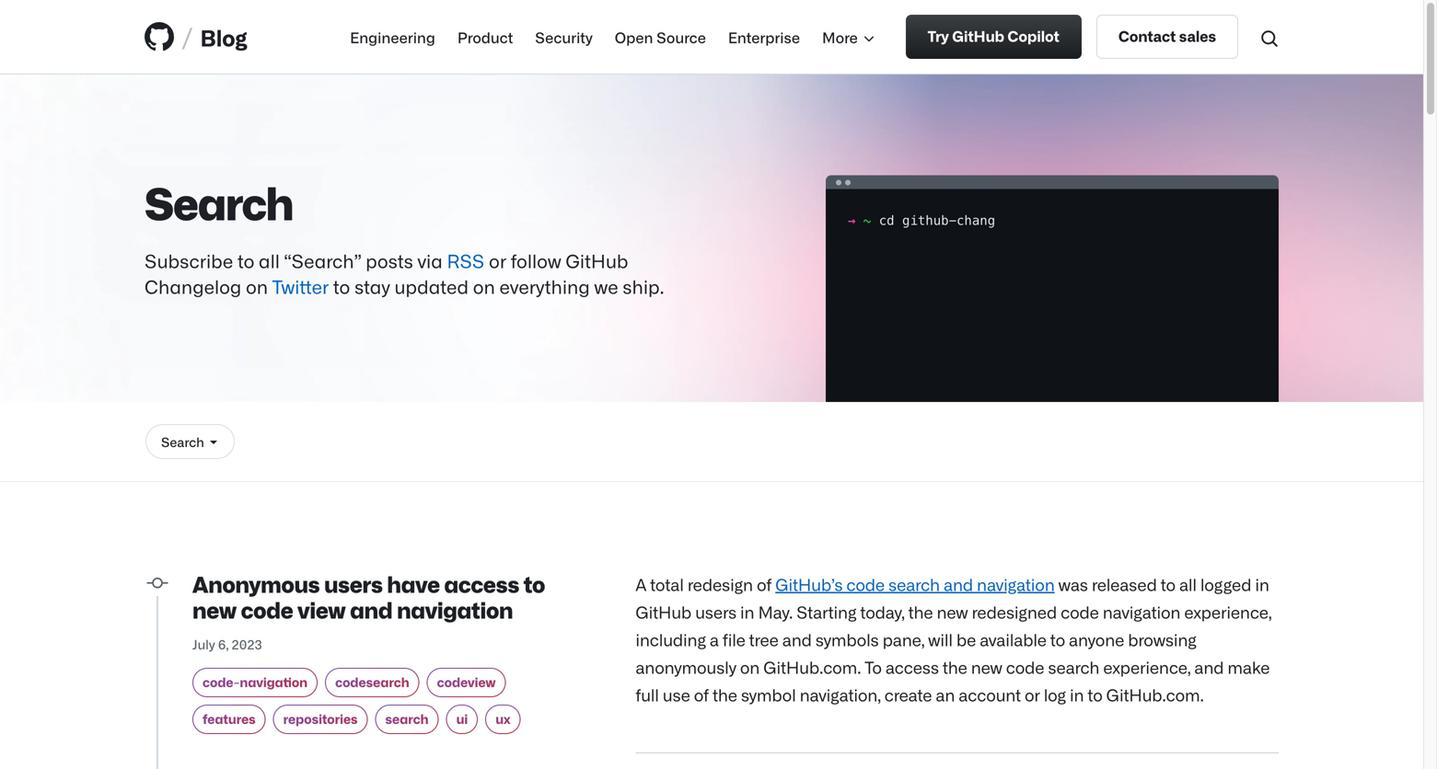 Task type: locate. For each thing, give the bounding box(es) containing it.
open
[[615, 28, 653, 46]]

new
[[192, 596, 237, 623], [937, 602, 968, 622], [971, 658, 1003, 677]]

on down rss link
[[473, 275, 495, 297]]

search toggle image
[[1261, 29, 1279, 48]]

github right try
[[952, 27, 1005, 44]]

codesearch link
[[325, 669, 420, 698]]

create
[[885, 685, 932, 705]]

and up be
[[944, 575, 973, 594]]

security
[[535, 28, 593, 46]]

code-navigation
[[203, 675, 308, 690]]

tree
[[749, 630, 779, 650]]

view
[[298, 596, 346, 623]]

1 horizontal spatial users
[[695, 602, 737, 622]]

access
[[444, 570, 519, 597], [886, 658, 939, 677]]

code-
[[203, 675, 240, 690]]

0 horizontal spatial of
[[694, 685, 709, 705]]

0 horizontal spatial all
[[259, 250, 280, 272]]

on left twitter
[[246, 275, 268, 297]]

and inside 'anonymous users have access to new code view and navigation'
[[350, 596, 393, 623]]

and right the view
[[350, 596, 393, 623]]

0 vertical spatial the
[[909, 602, 933, 622]]

experience, down browsing
[[1104, 658, 1191, 677]]

including
[[636, 630, 706, 650]]

the up an on the bottom
[[943, 658, 968, 677]]

users
[[324, 570, 383, 597], [695, 602, 737, 622]]

have
[[387, 570, 440, 597]]

anyone
[[1069, 630, 1125, 650]]

visit github image
[[145, 22, 174, 52]]

1 horizontal spatial access
[[886, 658, 939, 677]]

0 horizontal spatial in
[[740, 602, 755, 622]]

2 vertical spatial the
[[713, 685, 737, 705]]

blog link
[[200, 20, 248, 53]]

0 horizontal spatial access
[[444, 570, 519, 597]]

navigation up codeview
[[397, 596, 513, 623]]

blog
[[200, 23, 248, 50]]

2 horizontal spatial github
[[952, 27, 1005, 44]]

0 horizontal spatial on
[[246, 275, 268, 297]]

and
[[944, 575, 973, 594], [350, 596, 393, 623], [783, 630, 812, 650], [1195, 658, 1224, 677]]

all
[[259, 250, 280, 272], [1180, 575, 1197, 594]]

make
[[1228, 658, 1270, 677]]

1 horizontal spatial or
[[1025, 685, 1040, 705]]

new up '6,'
[[192, 596, 237, 623]]

on down tree
[[740, 658, 760, 677]]

file
[[723, 630, 746, 650]]

more button
[[822, 26, 876, 48]]

all inside the was released to all logged in github users in may. starting today, the new redesigned code navigation experience, including a file tree and symbols pane, will be available to anyone browsing anonymously on github.com. to access the new code search experience, and make full use of the symbol navigation, create an account or log in to github.com.
[[1180, 575, 1197, 594]]

product link
[[458, 26, 513, 48]]

logged
[[1201, 575, 1252, 594]]

posts
[[366, 250, 413, 272]]

github.com. down browsing
[[1107, 685, 1204, 705]]

code inside 'anonymous users have access to new code view and navigation'
[[241, 596, 293, 623]]

ux
[[496, 711, 510, 727]]

access right have
[[444, 570, 519, 597]]

1 vertical spatial or
[[1025, 685, 1040, 705]]

1 vertical spatial access
[[886, 658, 939, 677]]

github
[[952, 27, 1005, 44], [566, 250, 628, 272], [636, 602, 692, 622]]

in
[[1256, 575, 1270, 594], [740, 602, 755, 622], [1070, 685, 1084, 705]]

log
[[1044, 685, 1066, 705]]

in right log
[[1070, 685, 1084, 705]]

0 vertical spatial github.com.
[[764, 658, 861, 677]]

the down github's code search and navigation link
[[909, 602, 933, 622]]

→
[[848, 213, 856, 228]]

0 horizontal spatial or
[[489, 250, 507, 272]]

twitter to stay updated on everything we ship.
[[272, 275, 664, 297]]

we
[[594, 275, 619, 297]]

features
[[203, 711, 256, 727]]

use
[[663, 685, 690, 705]]

of up may.
[[757, 575, 772, 594]]

code down the "available"
[[1006, 658, 1045, 677]]

1 vertical spatial of
[[694, 685, 709, 705]]

2 vertical spatial github
[[636, 602, 692, 622]]

users left have
[[324, 570, 383, 597]]

browsing
[[1128, 630, 1197, 650]]

of
[[757, 575, 772, 594], [694, 685, 709, 705]]

engineering link
[[350, 26, 435, 48]]

1 vertical spatial all
[[1180, 575, 1197, 594]]

github-
[[902, 213, 957, 228]]

github's
[[776, 575, 843, 594]]

all left "logged"
[[1180, 575, 1197, 594]]

open source
[[615, 28, 706, 46]]

github up we
[[566, 250, 628, 272]]

changelog
[[145, 275, 242, 297]]

github down total
[[636, 602, 692, 622]]

1 horizontal spatial github.com.
[[1107, 685, 1204, 705]]

users inside 'anonymous users have access to new code view and navigation'
[[324, 570, 383, 597]]

follow
[[511, 250, 562, 272]]

or
[[489, 250, 507, 272], [1025, 685, 1040, 705]]

contact sales
[[1119, 27, 1216, 44]]

0 vertical spatial access
[[444, 570, 519, 597]]

search inside dropdown button
[[161, 434, 204, 450]]

experience, down "logged"
[[1185, 602, 1272, 622]]

github's code search and navigation link
[[776, 575, 1055, 594]]

on
[[246, 275, 268, 297], [473, 275, 495, 297], [740, 658, 760, 677]]

/
[[181, 19, 193, 54]]

0 vertical spatial users
[[324, 570, 383, 597]]

contact
[[1119, 27, 1176, 44]]

sales
[[1179, 27, 1216, 44]]

1 horizontal spatial all
[[1180, 575, 1197, 594]]

new up will
[[937, 602, 968, 622]]

1 vertical spatial github
[[566, 250, 628, 272]]

an
[[936, 685, 955, 705]]

code up the 2023
[[241, 596, 293, 623]]

engineering
[[350, 28, 435, 46]]

0 horizontal spatial users
[[324, 570, 383, 597]]

or inside or follow github changelog on
[[489, 250, 507, 272]]

to inside 'anonymous users have access to new code view and navigation'
[[524, 570, 545, 597]]

full
[[636, 685, 659, 705]]

on inside or follow github changelog on
[[246, 275, 268, 297]]

1 vertical spatial users
[[695, 602, 737, 622]]

of right 'use'
[[694, 685, 709, 705]]

1 vertical spatial the
[[943, 658, 968, 677]]

navigation inside the was released to all logged in github users in may. starting today, the new redesigned code navigation experience, including a file tree and symbols pane, will be available to anyone browsing anonymously on github.com. to access the new code search experience, and make full use of the symbol navigation, create an account or log in to github.com.
[[1103, 602, 1181, 622]]

to
[[238, 250, 255, 272], [333, 275, 350, 297], [524, 570, 545, 597], [1161, 575, 1176, 594], [1051, 630, 1065, 650], [1088, 685, 1103, 705]]

0 horizontal spatial new
[[192, 596, 237, 623]]

starting
[[797, 602, 857, 622]]

1 horizontal spatial of
[[757, 575, 772, 594]]

and left make
[[1195, 658, 1224, 677]]

subscribe to all "search" posts via rss
[[145, 250, 485, 272]]

search inside the was released to all logged in github users in may. starting today, the new redesigned code navigation experience, including a file tree and symbols pane, will be available to anyone browsing anonymously on github.com. to access the new code search experience, and make full use of the symbol navigation, create an account or log in to github.com.
[[1048, 658, 1100, 677]]

users up a
[[695, 602, 737, 622]]

new up account
[[971, 658, 1003, 677]]

rss link
[[447, 250, 485, 272]]

2023
[[232, 637, 262, 652]]

to
[[865, 658, 882, 677]]

access up create
[[886, 658, 939, 677]]

updated
[[394, 275, 469, 297]]

in left may.
[[740, 602, 755, 622]]

6,
[[218, 637, 229, 652]]

0 vertical spatial all
[[259, 250, 280, 272]]

1 horizontal spatial github
[[636, 602, 692, 622]]

0 vertical spatial github
[[952, 27, 1005, 44]]

was
[[1059, 575, 1088, 594]]

search
[[145, 175, 293, 228], [161, 434, 204, 450], [889, 575, 940, 594], [1048, 658, 1100, 677], [385, 711, 429, 727]]

→ ~ cd github-change
[[848, 213, 1003, 228]]

the left symbol
[[713, 685, 737, 705]]

code-navigation link
[[192, 669, 318, 698]]

try
[[928, 27, 949, 44]]

on inside the was released to all logged in github users in may. starting today, the new redesigned code navigation experience, including a file tree and symbols pane, will be available to anyone browsing anonymously on github.com. to access the new code search experience, and make full use of the symbol navigation, create an account or log in to github.com.
[[740, 658, 760, 677]]

users inside the was released to all logged in github users in may. starting today, the new redesigned code navigation experience, including a file tree and symbols pane, will be available to anyone browsing anonymously on github.com. to access the new code search experience, and make full use of the symbol navigation, create an account or log in to github.com.
[[695, 602, 737, 622]]

or left log
[[1025, 685, 1040, 705]]

0 vertical spatial in
[[1256, 575, 1270, 594]]

code
[[847, 575, 885, 594], [241, 596, 293, 623], [1061, 602, 1099, 622], [1006, 658, 1045, 677]]

github inside the was released to all logged in github users in may. starting today, the new redesigned code navigation experience, including a file tree and symbols pane, will be available to anyone browsing anonymously on github.com. to access the new code search experience, and make full use of the symbol navigation, create an account or log in to github.com.
[[636, 602, 692, 622]]

1 horizontal spatial the
[[909, 602, 933, 622]]

navigation,
[[800, 685, 881, 705]]

all up twitter link
[[259, 250, 280, 272]]

0 horizontal spatial github
[[566, 250, 628, 272]]

2 horizontal spatial on
[[740, 658, 760, 677]]

1 horizontal spatial on
[[473, 275, 495, 297]]

navigation down released
[[1103, 602, 1181, 622]]

github.com. up navigation, at the bottom right
[[764, 658, 861, 677]]

0 vertical spatial experience,
[[1185, 602, 1272, 622]]

or right rss link
[[489, 250, 507, 272]]

1 horizontal spatial in
[[1070, 685, 1084, 705]]

0 vertical spatial or
[[489, 250, 507, 272]]

0 horizontal spatial the
[[713, 685, 737, 705]]

navigation
[[977, 575, 1055, 594], [397, 596, 513, 623], [1103, 602, 1181, 622], [240, 675, 308, 690]]

in right "logged"
[[1256, 575, 1270, 594]]



Task type: vqa. For each thing, say whether or not it's contained in the screenshot.
Scaling Vulnerability Management Across Thousands Of Services And More Than 150 Million Findings
no



Task type: describe. For each thing, give the bounding box(es) containing it.
2 horizontal spatial new
[[971, 658, 1003, 677]]

2 vertical spatial in
[[1070, 685, 1084, 705]]

everything
[[500, 275, 590, 297]]

may.
[[758, 602, 793, 622]]

source
[[657, 28, 706, 46]]

github inside 'link'
[[952, 27, 1005, 44]]

contact sales link
[[1097, 15, 1239, 59]]

stay
[[355, 275, 390, 297]]

access inside the was released to all logged in github users in may. starting today, the new redesigned code navigation experience, including a file tree and symbols pane, will be available to anyone browsing anonymously on github.com. to access the new code search experience, and make full use of the symbol navigation, create an account or log in to github.com.
[[886, 658, 939, 677]]

0 vertical spatial of
[[757, 575, 772, 594]]

new inside 'anonymous users have access to new code view and navigation'
[[192, 596, 237, 623]]

subscribe
[[145, 250, 233, 272]]

a total redesign of github's code search and navigation
[[636, 575, 1055, 594]]

anonymous users have access to new code view and navigation link
[[192, 570, 545, 623]]

available
[[980, 630, 1047, 650]]

codesearch
[[335, 675, 410, 690]]

ux link
[[486, 705, 521, 735]]

ui
[[456, 711, 468, 727]]

chevron down image
[[862, 31, 876, 46]]

more
[[822, 28, 858, 46]]

search button
[[146, 425, 235, 460]]

codeview
[[437, 675, 496, 690]]

try github copilot
[[928, 27, 1060, 44]]

total
[[650, 575, 684, 594]]

ship.
[[623, 275, 664, 297]]

0 horizontal spatial github.com.
[[764, 658, 861, 677]]

try github copilot link
[[906, 15, 1082, 59]]

redesign
[[688, 575, 753, 594]]

"search"
[[284, 250, 361, 272]]

anonymous
[[192, 570, 320, 597]]

commit image
[[145, 571, 170, 597]]

enterprise
[[728, 28, 800, 46]]

/ blog
[[181, 19, 248, 54]]

anonymously
[[636, 658, 737, 677]]

pane,
[[883, 630, 925, 650]]

redesigned
[[972, 602, 1057, 622]]

~
[[864, 213, 871, 228]]

and right tree
[[783, 630, 812, 650]]

july 6, 2023
[[192, 637, 262, 652]]

open source link
[[615, 26, 706, 48]]

twitter
[[272, 275, 329, 297]]

ui link
[[446, 705, 478, 735]]

account
[[959, 685, 1021, 705]]

enterprise link
[[728, 26, 800, 48]]

today,
[[860, 602, 905, 622]]

features link
[[192, 705, 266, 735]]

will
[[928, 630, 953, 650]]

codeview link
[[427, 669, 506, 698]]

copilot
[[1008, 27, 1060, 44]]

or inside the was released to all logged in github users in may. starting today, the new redesigned code navigation experience, including a file tree and symbols pane, will be available to anyone browsing anonymously on github.com. to access the new code search experience, and make full use of the symbol navigation, create an account or log in to github.com.
[[1025, 685, 1040, 705]]

via
[[418, 250, 443, 272]]

1 vertical spatial github.com.
[[1107, 685, 1204, 705]]

on for updated
[[473, 275, 495, 297]]

product
[[458, 28, 513, 46]]

a
[[636, 575, 647, 594]]

change
[[957, 213, 1003, 228]]

or follow github changelog on
[[145, 250, 628, 297]]

on for changelog
[[246, 275, 268, 297]]

2 horizontal spatial the
[[943, 658, 968, 677]]

1 vertical spatial experience,
[[1104, 658, 1191, 677]]

anonymous users have access to new code view and navigation
[[192, 570, 545, 623]]

code up today,
[[847, 575, 885, 594]]

of inside the was released to all logged in github users in may. starting today, the new redesigned code navigation experience, including a file tree and symbols pane, will be available to anyone browsing anonymously on github.com. to access the new code search experience, and make full use of the symbol navigation, create an account or log in to github.com.
[[694, 685, 709, 705]]

search link
[[375, 705, 439, 735]]

symbol
[[741, 685, 796, 705]]

cd
[[879, 213, 895, 228]]

repositories link
[[273, 705, 368, 735]]

github inside or follow github changelog on
[[566, 250, 628, 272]]

navigation up redesigned
[[977, 575, 1055, 594]]

july
[[192, 637, 215, 652]]

repositories
[[283, 711, 358, 727]]

released
[[1092, 575, 1157, 594]]

1 horizontal spatial new
[[937, 602, 968, 622]]

twitter link
[[272, 275, 329, 297]]

be
[[957, 630, 976, 650]]

1 vertical spatial in
[[740, 602, 755, 622]]

access inside 'anonymous users have access to new code view and navigation'
[[444, 570, 519, 597]]

2 horizontal spatial in
[[1256, 575, 1270, 594]]

was released to all logged in github users in may. starting today, the new redesigned code navigation experience, including a file tree and symbols pane, will be available to anyone browsing anonymously on github.com. to access the new code search experience, and make full use of the symbol navigation, create an account or log in to github.com.
[[636, 575, 1272, 705]]

symbols
[[816, 630, 879, 650]]

navigation inside 'anonymous users have access to new code view and navigation'
[[397, 596, 513, 623]]

code down was
[[1061, 602, 1099, 622]]

navigation down the 2023
[[240, 675, 308, 690]]



